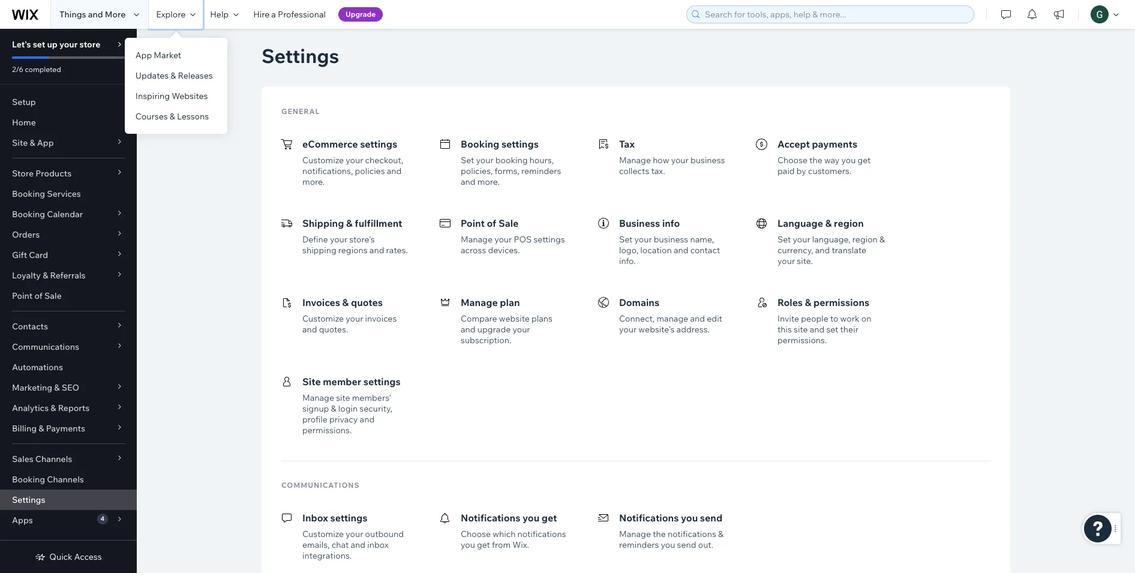 Task type: locate. For each thing, give the bounding box(es) containing it.
settings
[[262, 44, 339, 68], [12, 494, 45, 505]]

point up across
[[461, 217, 485, 229]]

settings right pos
[[534, 234, 565, 245]]

and inside business info set your business name, logo, location and contact info.
[[674, 245, 689, 256]]

1 horizontal spatial set
[[827, 324, 839, 335]]

sale
[[499, 217, 519, 229], [44, 290, 62, 301]]

2 more. from the left
[[478, 176, 500, 187]]

point inside sidebar element
[[12, 290, 33, 301]]

settings for ecommerce settings
[[360, 138, 397, 150]]

1 horizontal spatial sale
[[499, 217, 519, 229]]

customize down the ecommerce
[[302, 155, 344, 166]]

region up 'language,'
[[834, 217, 864, 229]]

0 vertical spatial business
[[691, 155, 725, 166]]

& inside popup button
[[54, 382, 60, 393]]

info
[[662, 217, 680, 229]]

plan
[[500, 296, 520, 308]]

booking inside booking settings set your booking hours, policies, forms, reminders and more.
[[461, 138, 499, 150]]

& inside notifications you send manage the notifications & reminders you send out.
[[718, 529, 724, 539]]

of for point of sale manage your pos settings across devices.
[[487, 217, 496, 229]]

site & app
[[12, 137, 54, 148]]

1 notifications from the left
[[461, 512, 521, 524]]

0 vertical spatial site
[[12, 137, 28, 148]]

your inside point of sale manage your pos settings across devices.
[[495, 234, 512, 245]]

way
[[825, 155, 840, 166]]

region
[[834, 217, 864, 229], [853, 234, 878, 245]]

more.
[[302, 176, 325, 187], [478, 176, 500, 187]]

set for business info
[[619, 234, 633, 245]]

0 horizontal spatial sale
[[44, 290, 62, 301]]

members'
[[352, 392, 391, 403]]

your inside sidebar element
[[59, 39, 78, 50]]

sale inside point of sale manage your pos settings across devices.
[[499, 217, 519, 229]]

and inside the inbox settings customize your outbound emails, chat and inbox integrations.
[[351, 539, 366, 550]]

1 horizontal spatial notifications
[[619, 512, 679, 524]]

1 horizontal spatial of
[[487, 217, 496, 229]]

1 horizontal spatial communications
[[281, 481, 360, 490]]

notifications for send
[[668, 529, 716, 539]]

of inside sidebar element
[[34, 290, 43, 301]]

customize inside the invoices & quotes customize your invoices and quotes.
[[302, 313, 344, 324]]

rates.
[[386, 245, 408, 256]]

business right the how
[[691, 155, 725, 166]]

the left out.
[[653, 529, 666, 539]]

customize inside the inbox settings customize your outbound emails, chat and inbox integrations.
[[302, 529, 344, 539]]

1 horizontal spatial more.
[[478, 176, 500, 187]]

your down quotes
[[346, 313, 363, 324]]

help
[[210, 9, 229, 20]]

booking up policies,
[[461, 138, 499, 150]]

app down the home link
[[37, 137, 54, 148]]

emails,
[[302, 539, 330, 550]]

booking for channels
[[12, 474, 45, 485]]

& right out.
[[718, 529, 724, 539]]

site up signup
[[302, 376, 321, 388]]

0 horizontal spatial permissions.
[[302, 425, 352, 436]]

business info set your business name, logo, location and contact info.
[[619, 217, 720, 266]]

customize down the invoices at the bottom
[[302, 313, 344, 324]]

store's
[[349, 234, 375, 245]]

0 vertical spatial communications
[[12, 341, 79, 352]]

1 vertical spatial set
[[827, 324, 839, 335]]

store
[[12, 168, 34, 179]]

booking for settings
[[461, 138, 499, 150]]

channels inside popup button
[[35, 454, 72, 464]]

booking for services
[[12, 188, 45, 199]]

point down loyalty
[[12, 290, 33, 301]]

the left way
[[810, 155, 823, 166]]

0 horizontal spatial communications
[[12, 341, 79, 352]]

notifications inside notifications you send manage the notifications & reminders you send out.
[[619, 512, 679, 524]]

set
[[461, 155, 474, 166], [619, 234, 633, 245], [778, 234, 791, 245]]

marketing & seo
[[12, 382, 79, 393]]

site down home
[[12, 137, 28, 148]]

and left rates.
[[370, 245, 384, 256]]

your left forms,
[[476, 155, 494, 166]]

& up the inspiring websites
[[171, 70, 176, 81]]

set inside business info set your business name, logo, location and contact info.
[[619, 234, 633, 245]]

access
[[74, 551, 102, 562]]

0 horizontal spatial the
[[653, 529, 666, 539]]

set down 'business' on the top right
[[619, 234, 633, 245]]

settings link
[[0, 490, 137, 510]]

booking channels
[[12, 474, 84, 485]]

your inside booking settings set your booking hours, policies, forms, reminders and more.
[[476, 155, 494, 166]]

0 vertical spatial site
[[794, 324, 808, 335]]

2/6
[[12, 65, 23, 74]]

more
[[105, 9, 126, 20]]

1 customize from the top
[[302, 155, 344, 166]]

automations link
[[0, 357, 137, 377]]

permissions. for member
[[302, 425, 352, 436]]

1 horizontal spatial set
[[619, 234, 633, 245]]

point inside point of sale manage your pos settings across devices.
[[461, 217, 485, 229]]

0 vertical spatial send
[[700, 512, 723, 524]]

1 vertical spatial communications
[[281, 481, 360, 490]]

services
[[47, 188, 81, 199]]

0 vertical spatial of
[[487, 217, 496, 229]]

0 vertical spatial channels
[[35, 454, 72, 464]]

help button
[[203, 0, 246, 29]]

billing
[[12, 423, 37, 434]]

settings inside settings link
[[12, 494, 45, 505]]

1 horizontal spatial settings
[[262, 44, 339, 68]]

1 horizontal spatial site
[[794, 324, 808, 335]]

1 vertical spatial region
[[853, 234, 878, 245]]

1 vertical spatial send
[[677, 539, 696, 550]]

and right chat
[[351, 539, 366, 550]]

app up updates
[[135, 50, 152, 61]]

point of sale link
[[0, 286, 137, 306]]

business down info
[[654, 234, 688, 245]]

and inside site member settings manage site members' signup & login security, profile privacy and permissions.
[[360, 414, 375, 425]]

permissions. inside site member settings manage site members' signup & login security, profile privacy and permissions.
[[302, 425, 352, 436]]

currency,
[[778, 245, 813, 256]]

roles & permissions invite people to work on this site and set their permissions.
[[778, 296, 872, 346]]

settings up members'
[[364, 376, 401, 388]]

& inside the invoices & quotes customize your invoices and quotes.
[[342, 296, 349, 308]]

customers.
[[808, 166, 852, 176]]

0 vertical spatial the
[[810, 155, 823, 166]]

more. down booking
[[478, 176, 500, 187]]

0 vertical spatial get
[[858, 155, 871, 166]]

notifications inside notifications you send manage the notifications & reminders you send out.
[[668, 529, 716, 539]]

& up the 'people'
[[805, 296, 812, 308]]

0 horizontal spatial notifications
[[518, 529, 566, 539]]

loyalty
[[12, 270, 41, 281]]

0 horizontal spatial site
[[336, 392, 350, 403]]

1 horizontal spatial permissions.
[[778, 335, 827, 346]]

& right billing
[[39, 423, 44, 434]]

& for region
[[826, 217, 832, 229]]

notifications for notifications you get
[[461, 512, 521, 524]]

and right policies on the left
[[387, 166, 402, 176]]

quotes
[[351, 296, 383, 308]]

0 vertical spatial reminders
[[521, 166, 561, 176]]

1 vertical spatial app
[[37, 137, 54, 148]]

inbox settings customize your outbound emails, chat and inbox integrations.
[[302, 512, 404, 561]]

sale for point of sale manage your pos settings across devices.
[[499, 217, 519, 229]]

region right 'language,'
[[853, 234, 878, 245]]

of inside point of sale manage your pos settings across devices.
[[487, 217, 496, 229]]

settings up the apps
[[12, 494, 45, 505]]

marketing
[[12, 382, 52, 393]]

loyalty & referrals
[[12, 270, 86, 281]]

analytics & reports button
[[0, 398, 137, 418]]

manage
[[657, 313, 689, 324]]

chat
[[332, 539, 349, 550]]

of down loyalty & referrals
[[34, 290, 43, 301]]

your down the ecommerce
[[346, 155, 363, 166]]

accept
[[778, 138, 810, 150]]

ecommerce
[[302, 138, 358, 150]]

0 horizontal spatial site
[[12, 137, 28, 148]]

0 horizontal spatial set
[[461, 155, 474, 166]]

1 horizontal spatial the
[[810, 155, 823, 166]]

2 vertical spatial get
[[477, 539, 490, 550]]

0 horizontal spatial choose
[[461, 529, 491, 539]]

your left plans
[[513, 324, 530, 335]]

0 horizontal spatial set
[[33, 39, 45, 50]]

& inside shipping & fulfillment define your store's shipping regions and rates.
[[346, 217, 353, 229]]

gift
[[12, 250, 27, 260]]

& left reports in the left bottom of the page
[[51, 403, 56, 413]]

and left forms,
[[461, 176, 476, 187]]

inspiring
[[135, 91, 170, 101]]

payments
[[46, 423, 85, 434]]

send left out.
[[677, 539, 696, 550]]

1 vertical spatial customize
[[302, 313, 344, 324]]

plans
[[532, 313, 553, 324]]

your inside shipping & fulfillment define your store's shipping regions and rates.
[[330, 234, 347, 245]]

set left forms,
[[461, 155, 474, 166]]

& inside roles & permissions invite people to work on this site and set their permissions.
[[805, 296, 812, 308]]

more. inside booking settings set your booking hours, policies, forms, reminders and more.
[[478, 176, 500, 187]]

settings for inbox settings
[[330, 512, 368, 524]]

0 horizontal spatial more.
[[302, 176, 325, 187]]

your down shipping
[[330, 234, 347, 245]]

& up 'language,'
[[826, 217, 832, 229]]

customize down inbox
[[302, 529, 344, 539]]

communications up inbox
[[281, 481, 360, 490]]

member
[[323, 376, 361, 388]]

settings inside the inbox settings customize your outbound emails, chat and inbox integrations.
[[330, 512, 368, 524]]

site & app button
[[0, 133, 137, 153]]

get inside the accept payments choose the way you get paid by customers.
[[858, 155, 871, 166]]

your right the how
[[671, 155, 689, 166]]

your left website's
[[619, 324, 637, 335]]

your down 'business' on the top right
[[635, 234, 652, 245]]

site inside dropdown button
[[12, 137, 28, 148]]

1 notifications from the left
[[518, 529, 566, 539]]

and left more
[[88, 9, 103, 20]]

site inside site member settings manage site members' signup & login security, profile privacy and permissions.
[[302, 376, 321, 388]]

& left login
[[331, 403, 336, 414]]

1 vertical spatial business
[[654, 234, 688, 245]]

1 vertical spatial settings
[[12, 494, 45, 505]]

customize inside ecommerce settings customize your checkout, notifications, policies and more.
[[302, 155, 344, 166]]

choose inside the accept payments choose the way you get paid by customers.
[[778, 155, 808, 166]]

point
[[461, 217, 485, 229], [12, 290, 33, 301]]

notifications for get
[[518, 529, 566, 539]]

1 vertical spatial reminders
[[619, 539, 659, 550]]

and inside shipping & fulfillment define your store's shipping regions and rates.
[[370, 245, 384, 256]]

business inside tax manage how your business collects tax.
[[691, 155, 725, 166]]

quotes.
[[319, 324, 348, 335]]

communications
[[12, 341, 79, 352], [281, 481, 360, 490]]

sale for point of sale
[[44, 290, 62, 301]]

1 vertical spatial permissions.
[[302, 425, 352, 436]]

products
[[36, 168, 72, 179]]

& left quotes
[[342, 296, 349, 308]]

choose down 'accept'
[[778, 155, 808, 166]]

set inside language & region set your language, region & currency, and translate your site.
[[778, 234, 791, 245]]

invoices & quotes customize your invoices and quotes.
[[302, 296, 397, 335]]

and right site.
[[815, 245, 830, 256]]

2 notifications from the left
[[668, 529, 716, 539]]

1 vertical spatial site
[[302, 376, 321, 388]]

2 horizontal spatial set
[[778, 234, 791, 245]]

set
[[33, 39, 45, 50], [827, 324, 839, 335]]

shipping
[[302, 245, 336, 256]]

3 customize from the top
[[302, 529, 344, 539]]

0 horizontal spatial send
[[677, 539, 696, 550]]

0 vertical spatial app
[[135, 50, 152, 61]]

manage inside notifications you send manage the notifications & reminders you send out.
[[619, 529, 651, 539]]

settings up booking
[[502, 138, 539, 150]]

your left pos
[[495, 234, 512, 245]]

permissions. inside roles & permissions invite people to work on this site and set their permissions.
[[778, 335, 827, 346]]

booking up orders
[[12, 209, 45, 220]]

from
[[492, 539, 511, 550]]

site right the this
[[794, 324, 808, 335]]

0 horizontal spatial business
[[654, 234, 688, 245]]

the inside the accept payments choose the way you get paid by customers.
[[810, 155, 823, 166]]

0 horizontal spatial reminders
[[521, 166, 561, 176]]

booking settings set your booking hours, policies, forms, reminders and more.
[[461, 138, 561, 187]]

1 horizontal spatial business
[[691, 155, 725, 166]]

permissions. down signup
[[302, 425, 352, 436]]

0 horizontal spatial settings
[[12, 494, 45, 505]]

set inside sidebar element
[[33, 39, 45, 50]]

set inside booking settings set your booking hours, policies, forms, reminders and more.
[[461, 155, 474, 166]]

the inside notifications you send manage the notifications & reminders you send out.
[[653, 529, 666, 539]]

1 vertical spatial sale
[[44, 290, 62, 301]]

2 horizontal spatial get
[[858, 155, 871, 166]]

1 vertical spatial of
[[34, 290, 43, 301]]

manage inside point of sale manage your pos settings across devices.
[[461, 234, 493, 245]]

0 horizontal spatial app
[[37, 137, 54, 148]]

& left seo
[[54, 382, 60, 393]]

1 horizontal spatial get
[[542, 512, 557, 524]]

0 vertical spatial point
[[461, 217, 485, 229]]

your inside tax manage how your business collects tax.
[[671, 155, 689, 166]]

sale inside 'point of sale' link
[[44, 290, 62, 301]]

of up devices.
[[487, 217, 496, 229]]

1 more. from the left
[[302, 176, 325, 187]]

1 horizontal spatial point
[[461, 217, 485, 229]]

choose left from
[[461, 529, 491, 539]]

set left the their
[[827, 324, 839, 335]]

and left edit
[[690, 313, 705, 324]]

1 vertical spatial site
[[336, 392, 350, 403]]

permissions. down the 'people'
[[778, 335, 827, 346]]

channels down sales channels popup button
[[47, 474, 84, 485]]

out.
[[698, 539, 714, 550]]

1 horizontal spatial reminders
[[619, 539, 659, 550]]

0 vertical spatial permissions.
[[778, 335, 827, 346]]

and left upgrade
[[461, 324, 476, 335]]

set left up in the top of the page
[[33, 39, 45, 50]]

1 horizontal spatial choose
[[778, 155, 808, 166]]

manage
[[619, 155, 651, 166], [461, 234, 493, 245], [461, 296, 498, 308], [302, 392, 334, 403], [619, 529, 651, 539]]

0 vertical spatial choose
[[778, 155, 808, 166]]

settings up chat
[[330, 512, 368, 524]]

sale down loyalty & referrals
[[44, 290, 62, 301]]

0 vertical spatial sale
[[499, 217, 519, 229]]

0 vertical spatial set
[[33, 39, 45, 50]]

settings down professional
[[262, 44, 339, 68]]

point for point of sale
[[12, 290, 33, 301]]

0 horizontal spatial of
[[34, 290, 43, 301]]

professional
[[278, 9, 326, 20]]

& for lessons
[[170, 111, 175, 122]]

& for seo
[[54, 382, 60, 393]]

your left site.
[[778, 256, 795, 266]]

1 vertical spatial choose
[[461, 529, 491, 539]]

0 vertical spatial settings
[[262, 44, 339, 68]]

and left quotes. at the left bottom
[[302, 324, 317, 335]]

2 customize from the top
[[302, 313, 344, 324]]

booking down sales
[[12, 474, 45, 485]]

site member settings manage site members' signup & login security, profile privacy and permissions.
[[302, 376, 401, 436]]

1 vertical spatial channels
[[47, 474, 84, 485]]

domains
[[619, 296, 660, 308]]

1 horizontal spatial app
[[135, 50, 152, 61]]

settings inside point of sale manage your pos settings across devices.
[[534, 234, 565, 245]]

settings inside booking settings set your booking hours, policies, forms, reminders and more.
[[502, 138, 539, 150]]

1 vertical spatial get
[[542, 512, 557, 524]]

sale up pos
[[499, 217, 519, 229]]

and inside ecommerce settings customize your checkout, notifications, policies and more.
[[387, 166, 402, 176]]

& up store's
[[346, 217, 353, 229]]

booking down store
[[12, 188, 45, 199]]

manage inside tax manage how your business collects tax.
[[619, 155, 651, 166]]

0 horizontal spatial point
[[12, 290, 33, 301]]

a
[[271, 9, 276, 20]]

analytics
[[12, 403, 49, 413]]

1 vertical spatial point
[[12, 290, 33, 301]]

settings up checkout,
[[360, 138, 397, 150]]

of for point of sale
[[34, 290, 43, 301]]

communications up automations
[[12, 341, 79, 352]]

1 horizontal spatial notifications
[[668, 529, 716, 539]]

quick access button
[[35, 551, 102, 562]]

& down the inspiring websites
[[170, 111, 175, 122]]

1 horizontal spatial site
[[302, 376, 321, 388]]

your inside the invoices & quotes customize your invoices and quotes.
[[346, 313, 363, 324]]

business inside business info set your business name, logo, location and contact info.
[[654, 234, 688, 245]]

channels for booking channels
[[47, 474, 84, 485]]

& down home
[[30, 137, 35, 148]]

4
[[101, 515, 104, 523]]

set down language at the right top of page
[[778, 234, 791, 245]]

notifications inside the notifications you get choose which notifications you get from wix.
[[461, 512, 521, 524]]

notifications
[[461, 512, 521, 524], [619, 512, 679, 524]]

notifications inside the notifications you get choose which notifications you get from wix.
[[518, 529, 566, 539]]

0 vertical spatial customize
[[302, 155, 344, 166]]

manage inside site member settings manage site members' signup & login security, profile privacy and permissions.
[[302, 392, 334, 403]]

booking inside popup button
[[12, 209, 45, 220]]

hours,
[[530, 155, 554, 166]]

0 horizontal spatial notifications
[[461, 512, 521, 524]]

automations
[[12, 362, 63, 373]]

quick
[[49, 551, 72, 562]]

site down "member"
[[336, 392, 350, 403]]

let's set up your store
[[12, 39, 100, 50]]

language
[[778, 217, 823, 229]]

customize
[[302, 155, 344, 166], [302, 313, 344, 324], [302, 529, 344, 539]]

and left 'to' in the bottom of the page
[[810, 324, 825, 335]]

send up out.
[[700, 512, 723, 524]]

shipping & fulfillment define your store's shipping regions and rates.
[[302, 217, 408, 256]]

updates & releases
[[135, 70, 213, 81]]

site.
[[797, 256, 813, 266]]

business for manage
[[691, 155, 725, 166]]

setup link
[[0, 92, 137, 112]]

and
[[88, 9, 103, 20], [387, 166, 402, 176], [461, 176, 476, 187], [370, 245, 384, 256], [674, 245, 689, 256], [815, 245, 830, 256], [690, 313, 705, 324], [302, 324, 317, 335], [461, 324, 476, 335], [810, 324, 825, 335], [360, 414, 375, 425], [351, 539, 366, 550]]

2 vertical spatial customize
[[302, 529, 344, 539]]

1 vertical spatial the
[[653, 529, 666, 539]]

things and more
[[59, 9, 126, 20]]

your right up in the top of the page
[[59, 39, 78, 50]]

channels up booking channels
[[35, 454, 72, 464]]

your left inbox
[[346, 529, 363, 539]]

more. down the ecommerce
[[302, 176, 325, 187]]

and left name,
[[674, 245, 689, 256]]

& right loyalty
[[43, 270, 48, 281]]

and right login
[[360, 414, 375, 425]]

& for releases
[[171, 70, 176, 81]]

2 notifications from the left
[[619, 512, 679, 524]]

& for permissions
[[805, 296, 812, 308]]

language & region set your language, region & currency, and translate your site.
[[778, 217, 885, 266]]

settings inside ecommerce settings customize your checkout, notifications, policies and more.
[[360, 138, 397, 150]]



Task type: describe. For each thing, give the bounding box(es) containing it.
notifications for notifications you send
[[619, 512, 679, 524]]

you inside the accept payments choose the way you get paid by customers.
[[842, 155, 856, 166]]

and inside roles & permissions invite people to work on this site and set their permissions.
[[810, 324, 825, 335]]

booking for calendar
[[12, 209, 45, 220]]

inbox
[[302, 512, 328, 524]]

manage for site member settings
[[302, 392, 334, 403]]

settings inside site member settings manage site members' signup & login security, profile privacy and permissions.
[[364, 376, 401, 388]]

app inside dropdown button
[[37, 137, 54, 148]]

apps
[[12, 515, 33, 526]]

edit
[[707, 313, 722, 324]]

more. inside ecommerce settings customize your checkout, notifications, policies and more.
[[302, 176, 325, 187]]

set for booking settings
[[461, 155, 474, 166]]

booking calendar button
[[0, 204, 137, 224]]

& for referrals
[[43, 270, 48, 281]]

websites
[[172, 91, 208, 101]]

across
[[461, 245, 486, 256]]

contacts button
[[0, 316, 137, 337]]

business for info
[[654, 234, 688, 245]]

website
[[499, 313, 530, 324]]

general
[[281, 107, 320, 116]]

notifications you get choose which notifications you get from wix.
[[461, 512, 566, 550]]

tax.
[[651, 166, 665, 176]]

& for fulfillment
[[346, 217, 353, 229]]

calendar
[[47, 209, 83, 220]]

your inside domains connect, manage and edit your website's address.
[[619, 324, 637, 335]]

regions
[[338, 245, 368, 256]]

name,
[[690, 234, 714, 245]]

info.
[[619, 256, 636, 266]]

work
[[840, 313, 860, 324]]

things
[[59, 9, 86, 20]]

& for reports
[[51, 403, 56, 413]]

and inside the invoices & quotes customize your invoices and quotes.
[[302, 324, 317, 335]]

communications button
[[0, 337, 137, 357]]

explore
[[156, 9, 186, 20]]

invoices
[[365, 313, 397, 324]]

app market link
[[125, 45, 227, 65]]

customize for inbox
[[302, 529, 344, 539]]

& for quotes
[[342, 296, 349, 308]]

permissions. for &
[[778, 335, 827, 346]]

booking calendar
[[12, 209, 83, 220]]

customize for ecommerce
[[302, 155, 344, 166]]

booking services link
[[0, 184, 137, 204]]

ecommerce settings customize your checkout, notifications, policies and more.
[[302, 138, 403, 187]]

site inside roles & permissions invite people to work on this site and set their permissions.
[[794, 324, 808, 335]]

and inside language & region set your language, region & currency, and translate your site.
[[815, 245, 830, 256]]

billing & payments
[[12, 423, 85, 434]]

checkout,
[[365, 155, 403, 166]]

and inside manage plan compare website plans and upgrade your subscription.
[[461, 324, 476, 335]]

gift card
[[12, 250, 48, 260]]

sidebar element
[[0, 29, 137, 573]]

orders button
[[0, 224, 137, 245]]

your down language at the right top of page
[[793, 234, 811, 245]]

gift card button
[[0, 245, 137, 265]]

roles
[[778, 296, 803, 308]]

people
[[801, 313, 829, 324]]

wix.
[[513, 539, 529, 550]]

0 horizontal spatial get
[[477, 539, 490, 550]]

logo,
[[619, 245, 639, 256]]

hire
[[253, 9, 270, 20]]

notifications you send manage the notifications & reminders you send out.
[[619, 512, 724, 550]]

manage for point of sale
[[461, 234, 493, 245]]

your inside the inbox settings customize your outbound emails, chat and inbox integrations.
[[346, 529, 363, 539]]

choose inside the notifications you get choose which notifications you get from wix.
[[461, 529, 491, 539]]

your inside ecommerce settings customize your checkout, notifications, policies and more.
[[346, 155, 363, 166]]

reminders inside notifications you send manage the notifications & reminders you send out.
[[619, 539, 659, 550]]

website's
[[639, 324, 675, 335]]

2/6 completed
[[12, 65, 61, 74]]

connect,
[[619, 313, 655, 324]]

translate
[[832, 245, 867, 256]]

policies
[[355, 166, 385, 176]]

how
[[653, 155, 669, 166]]

tax manage how your business collects tax.
[[619, 138, 725, 176]]

setup
[[12, 97, 36, 107]]

and inside booking settings set your booking hours, policies, forms, reminders and more.
[[461, 176, 476, 187]]

pos
[[514, 234, 532, 245]]

courses & lessons
[[135, 111, 209, 122]]

Search for tools, apps, help & more... field
[[701, 6, 970, 23]]

and inside domains connect, manage and edit your website's address.
[[690, 313, 705, 324]]

home link
[[0, 112, 137, 133]]

marketing & seo button
[[0, 377, 137, 398]]

booking
[[496, 155, 528, 166]]

your inside business info set your business name, logo, location and contact info.
[[635, 234, 652, 245]]

profile
[[302, 414, 328, 425]]

home
[[12, 117, 36, 128]]

upgrade
[[478, 324, 511, 335]]

set inside roles & permissions invite people to work on this site and set their permissions.
[[827, 324, 839, 335]]

communications-section element
[[272, 493, 1000, 572]]

updates & releases link
[[125, 65, 227, 86]]

store products button
[[0, 163, 137, 184]]

store
[[79, 39, 100, 50]]

reports
[[58, 403, 90, 413]]

upgrade
[[346, 10, 376, 19]]

& right translate
[[880, 234, 885, 245]]

let's
[[12, 39, 31, 50]]

& for app
[[30, 137, 35, 148]]

point for point of sale manage your pos settings across devices.
[[461, 217, 485, 229]]

manage for notifications you send
[[619, 529, 651, 539]]

fulfillment
[[355, 217, 402, 229]]

policies,
[[461, 166, 493, 176]]

1 horizontal spatial send
[[700, 512, 723, 524]]

point of sale manage your pos settings across devices.
[[461, 217, 565, 256]]

accept payments choose the way you get paid by customers.
[[778, 138, 871, 176]]

inspiring websites
[[135, 91, 208, 101]]

market
[[154, 50, 181, 61]]

invite
[[778, 313, 799, 324]]

collects
[[619, 166, 649, 176]]

hire a professional
[[253, 9, 326, 20]]

& for payments
[[39, 423, 44, 434]]

reminders inside booking settings set your booking hours, policies, forms, reminders and more.
[[521, 166, 561, 176]]

site inside site member settings manage site members' signup & login security, profile privacy and permissions.
[[336, 392, 350, 403]]

quick access
[[49, 551, 102, 562]]

hire a professional link
[[246, 0, 333, 29]]

lessons
[[177, 111, 209, 122]]

tax
[[619, 138, 635, 150]]

shipping
[[302, 217, 344, 229]]

booking services
[[12, 188, 81, 199]]

settings for booking settings
[[502, 138, 539, 150]]

communications inside communications dropdown button
[[12, 341, 79, 352]]

integrations.
[[302, 550, 352, 561]]

site for member
[[302, 376, 321, 388]]

login
[[338, 403, 358, 414]]

& inside site member settings manage site members' signup & login security, profile privacy and permissions.
[[331, 403, 336, 414]]

manage inside manage plan compare website plans and upgrade your subscription.
[[461, 296, 498, 308]]

0 vertical spatial region
[[834, 217, 864, 229]]

general-section element
[[272, 119, 1000, 446]]

your inside manage plan compare website plans and upgrade your subscription.
[[513, 324, 530, 335]]

notifications,
[[302, 166, 353, 176]]

channels for sales channels
[[35, 454, 72, 464]]

site for &
[[12, 137, 28, 148]]

language,
[[812, 234, 851, 245]]

business
[[619, 217, 660, 229]]

their
[[840, 324, 859, 335]]



Task type: vqa. For each thing, say whether or not it's contained in the screenshot.
3rd 'ad goal' Image from right
no



